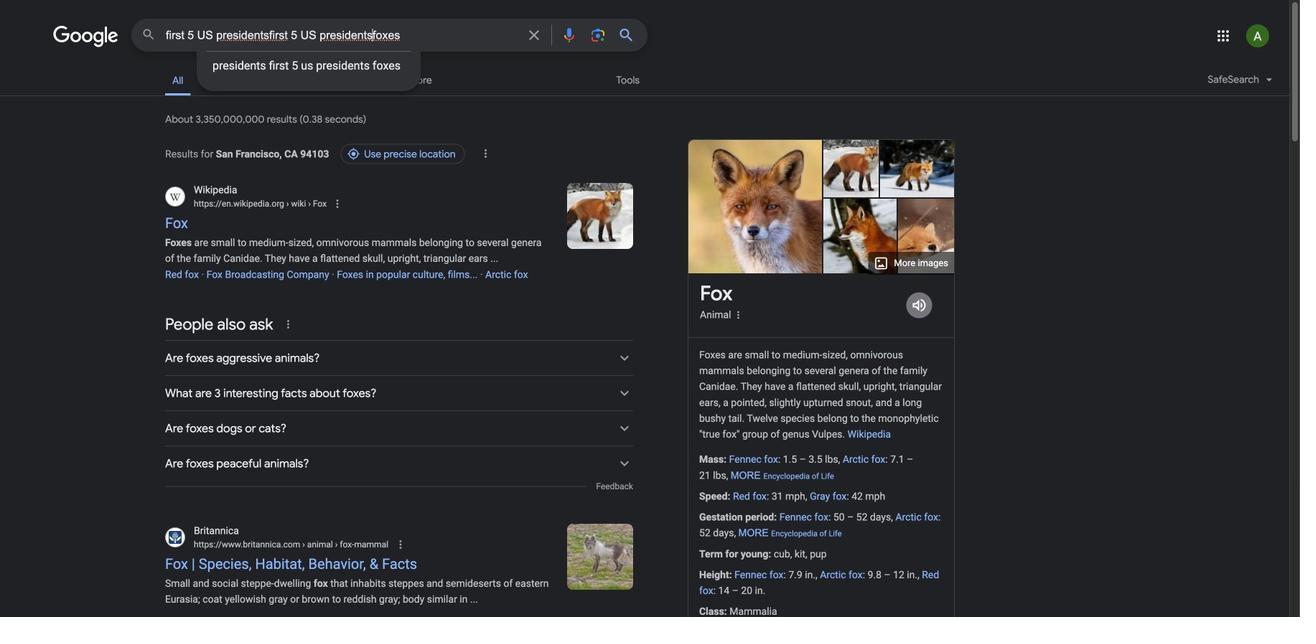 Task type: describe. For each thing, give the bounding box(es) containing it.
red fox | national geographic image
[[898, 199, 954, 283]]

species spotlight - red fox (u.s. national park service) image
[[824, 199, 897, 275]]

search by voice image
[[561, 27, 578, 44]]

Search text field
[[166, 27, 517, 45]]

more options image
[[731, 308, 746, 322]]



Task type: vqa. For each thing, say whether or not it's contained in the screenshot.
the species spotlight - red fox (u.s. national park service) image
yes



Task type: locate. For each thing, give the bounding box(es) containing it.
fox - wikipedia image
[[816, 140, 893, 197]]

navigation
[[0, 63, 1290, 104]]

more options image
[[733, 309, 744, 321]]

search by image image
[[590, 27, 607, 44]]

None text field
[[194, 197, 327, 210], [194, 538, 389, 551], [300, 540, 389, 550], [194, 197, 327, 210], [194, 538, 389, 551], [300, 540, 389, 550]]

foxes from en.wikipedia.org image
[[567, 183, 633, 249]]

None text field
[[284, 199, 327, 209]]

None search field
[[0, 18, 648, 91]]

red fox | diet, behavior, & adaptations | britannica image
[[880, 140, 970, 197]]

heading
[[700, 282, 733, 305]]

foxes from www.britannica.com image
[[567, 524, 633, 590]]

google image
[[53, 26, 119, 47]]



